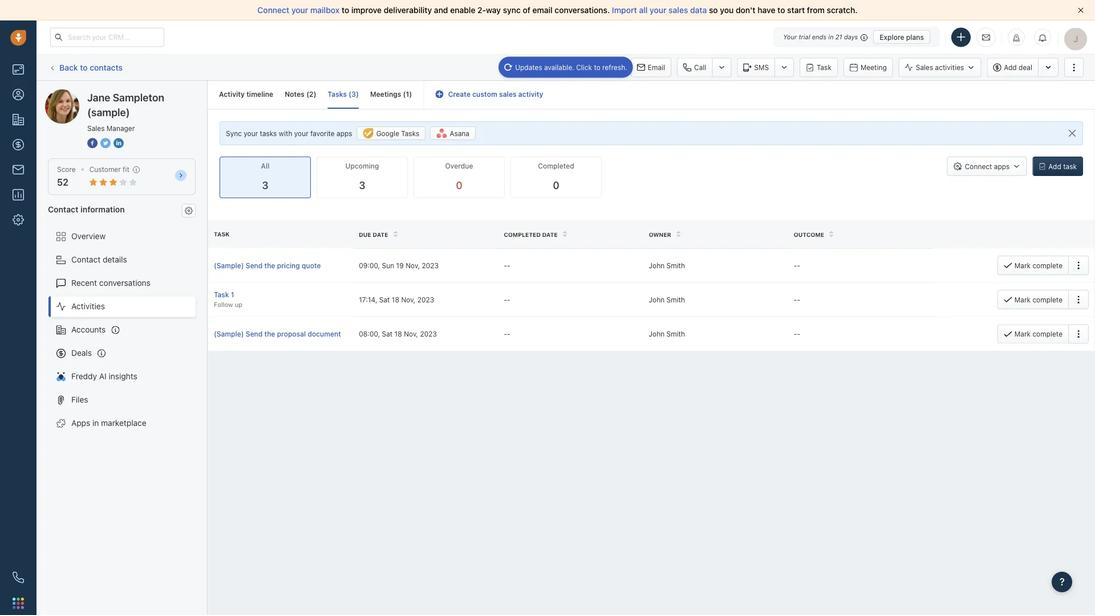 Task type: locate. For each thing, give the bounding box(es) containing it.
2 vertical spatial smith
[[666, 330, 685, 338]]

3 down the all
[[262, 179, 268, 192]]

2 horizontal spatial (
[[403, 90, 406, 98]]

add left task
[[1049, 163, 1061, 171]]

2 smith from the top
[[666, 296, 685, 304]]

connect your mailbox to improve deliverability and enable 2-way sync of email conversations. import all your sales data so you don't have to start from scratch.
[[257, 5, 858, 15]]

1 horizontal spatial 1
[[406, 90, 409, 98]]

tasks
[[260, 130, 277, 137]]

phone image
[[13, 573, 24, 584]]

refresh.
[[602, 63, 627, 71]]

task button
[[800, 58, 838, 77]]

nov, down '19' at the top left
[[401, 296, 415, 304]]

mark complete button for document
[[997, 325, 1068, 344]]

tasks inside google tasks button
[[401, 130, 419, 138]]

17:14, sat 18 nov, 2023
[[359, 296, 434, 304]]

1 vertical spatial john smith
[[649, 296, 685, 304]]

2 date from the left
[[542, 231, 558, 238]]

the left proposal
[[264, 330, 275, 338]]

3 left meetings
[[351, 90, 356, 98]]

sat right 08:00,
[[382, 330, 393, 338]]

john for 09:00, sun 19 nov, 2023
[[649, 262, 665, 270]]

3 for all
[[262, 179, 268, 192]]

2 mark from the top
[[1015, 296, 1031, 304]]

1 date from the left
[[373, 231, 388, 238]]

1 ( from the left
[[306, 90, 309, 98]]

2 ) from the left
[[356, 90, 359, 98]]

due
[[359, 231, 371, 238]]

favorite
[[310, 130, 335, 137]]

2 0 from the left
[[553, 179, 559, 192]]

due date
[[359, 231, 388, 238]]

0 vertical spatial tasks
[[328, 90, 347, 98]]

2 mark complete button from the top
[[997, 290, 1068, 310]]

task up the (sample) send the pricing quote
[[214, 231, 230, 238]]

2 vertical spatial nov,
[[404, 330, 418, 338]]

18
[[392, 296, 399, 304], [394, 330, 402, 338]]

notes ( 2 )
[[285, 90, 316, 98]]

contact
[[48, 205, 78, 214], [71, 255, 101, 265]]

connect your mailbox link
[[257, 5, 342, 15]]

your
[[291, 5, 308, 15], [650, 5, 666, 15], [244, 130, 258, 137], [294, 130, 308, 137]]

1 horizontal spatial connect
[[965, 163, 992, 171]]

the left 'pricing'
[[264, 262, 275, 270]]

follow
[[214, 302, 233, 309]]

2 vertical spatial john
[[649, 330, 665, 338]]

1 complete from the top
[[1033, 262, 1063, 270]]

mark complete button
[[997, 256, 1068, 276], [997, 290, 1068, 310], [997, 325, 1068, 344]]

(sample) up task 1 follow up
[[214, 262, 244, 270]]

( left meetings
[[349, 90, 351, 98]]

1 mark complete from the top
[[1015, 262, 1063, 270]]

0 for overdue
[[456, 179, 462, 192]]

1 horizontal spatial 3
[[351, 90, 356, 98]]

sampleton up manager
[[113, 91, 164, 104]]

task 1 follow up
[[214, 291, 242, 309]]

0 vertical spatial complete
[[1033, 262, 1063, 270]]

2 vertical spatial mark
[[1015, 330, 1031, 338]]

jane down the contacts
[[87, 91, 110, 104]]

(sample) up manager
[[129, 89, 162, 99]]

completed for completed date
[[504, 231, 541, 238]]

2 vertical spatial john smith
[[649, 330, 685, 338]]

1 vertical spatial 1
[[231, 291, 234, 299]]

1 ) from the left
[[313, 90, 316, 98]]

details
[[103, 255, 127, 265]]

0 horizontal spatial (
[[306, 90, 309, 98]]

1 vertical spatial mark complete button
[[997, 290, 1068, 310]]

1 vertical spatial in
[[92, 419, 99, 428]]

1 (sample) from the top
[[214, 262, 244, 270]]

1 horizontal spatial in
[[828, 33, 834, 41]]

) for meetings ( 1 )
[[409, 90, 412, 98]]

( for 3
[[349, 90, 351, 98]]

date for due date
[[373, 231, 388, 238]]

2 horizontal spatial 3
[[359, 179, 365, 192]]

smith
[[666, 262, 685, 270], [666, 296, 685, 304], [666, 330, 685, 338]]

3 john smith from the top
[[649, 330, 685, 338]]

files
[[71, 396, 88, 405]]

0 horizontal spatial connect
[[257, 5, 289, 15]]

1 up follow
[[231, 291, 234, 299]]

connect apps button
[[947, 157, 1027, 176], [947, 157, 1027, 176]]

tasks
[[328, 90, 347, 98], [401, 130, 419, 138]]

task inside button
[[817, 64, 832, 72]]

(sample) for (sample) send the proposal document
[[214, 330, 244, 338]]

(sample) up sales manager at the top of the page
[[87, 106, 130, 118]]

customer fit
[[89, 166, 129, 174]]

1 vertical spatial complete
[[1033, 296, 1063, 304]]

2 (sample) from the top
[[214, 330, 244, 338]]

sat right 17:14, on the top of page
[[379, 296, 390, 304]]

and
[[434, 5, 448, 15]]

back
[[59, 63, 78, 72]]

1 vertical spatial (sample)
[[214, 330, 244, 338]]

scratch.
[[827, 5, 858, 15]]

2023 down 17:14, sat 18 nov, 2023
[[420, 330, 437, 338]]

task inside task 1 follow up
[[214, 291, 229, 299]]

1 horizontal spatial )
[[356, 90, 359, 98]]

) right notes
[[313, 90, 316, 98]]

in left 21
[[828, 33, 834, 41]]

twitter circled image
[[100, 137, 111, 149]]

to right back
[[80, 63, 88, 72]]

sat for 17:14,
[[379, 296, 390, 304]]

09:00, sun 19 nov, 2023
[[359, 262, 439, 270]]

up
[[235, 302, 242, 309]]

3 mark complete button from the top
[[997, 325, 1068, 344]]

1 horizontal spatial date
[[542, 231, 558, 238]]

1 horizontal spatial sales
[[669, 5, 688, 15]]

pricing
[[277, 262, 300, 270]]

google
[[376, 130, 399, 138]]

1 vertical spatial nov,
[[401, 296, 415, 304]]

( right meetings
[[403, 90, 406, 98]]

add inside button
[[1049, 163, 1061, 171]]

1 vertical spatial apps
[[994, 163, 1010, 171]]

call
[[694, 64, 706, 72]]

2 vertical spatial mark complete
[[1015, 330, 1063, 338]]

0 vertical spatial sales
[[669, 5, 688, 15]]

2 ( from the left
[[349, 90, 351, 98]]

0 vertical spatial mark complete button
[[997, 256, 1068, 276]]

send left 'pricing'
[[246, 262, 263, 270]]

add deal
[[1004, 64, 1032, 72]]

contact for contact details
[[71, 255, 101, 265]]

0 vertical spatial john
[[649, 262, 665, 270]]

add for add task
[[1049, 163, 1061, 171]]

0 horizontal spatial )
[[313, 90, 316, 98]]

0 vertical spatial (sample)
[[129, 89, 162, 99]]

0 vertical spatial smith
[[666, 262, 685, 270]]

0 horizontal spatial sales
[[499, 90, 517, 98]]

phone element
[[7, 567, 30, 590]]

add left deal
[[1004, 64, 1017, 72]]

( right notes
[[306, 90, 309, 98]]

0 vertical spatial completed
[[538, 162, 574, 170]]

tasks right 2
[[328, 90, 347, 98]]

18 right 08:00,
[[394, 330, 402, 338]]

2 send from the top
[[246, 330, 263, 338]]

) left meetings
[[356, 90, 359, 98]]

1 vertical spatial 2023
[[417, 296, 434, 304]]

0 vertical spatial contact
[[48, 205, 78, 214]]

back to contacts link
[[48, 59, 123, 77]]

email
[[532, 5, 553, 15]]

apps right favorite
[[337, 130, 352, 137]]

overview
[[71, 232, 106, 241]]

0 vertical spatial connect
[[257, 5, 289, 15]]

to right click on the right top of page
[[594, 63, 600, 71]]

1 vertical spatial add
[[1049, 163, 1061, 171]]

sampleton inside jane sampleton (sample)
[[113, 91, 164, 104]]

1 vertical spatial mark complete
[[1015, 296, 1063, 304]]

1 mark from the top
[[1015, 262, 1031, 270]]

john smith for 09:00, sun 19 nov, 2023
[[649, 262, 685, 270]]

0 vertical spatial mark complete
[[1015, 262, 1063, 270]]

contact down 52 at top
[[48, 205, 78, 214]]

0 up completed date
[[553, 179, 559, 192]]

your right "sync"
[[244, 130, 258, 137]]

overdue
[[445, 162, 473, 170]]

nov, down 17:14, sat 18 nov, 2023
[[404, 330, 418, 338]]

1 vertical spatial connect
[[965, 163, 992, 171]]

0 horizontal spatial date
[[373, 231, 388, 238]]

1 vertical spatial completed
[[504, 231, 541, 238]]

2 vertical spatial mark complete button
[[997, 325, 1068, 344]]

sync
[[503, 5, 521, 15]]

1 vertical spatial the
[[264, 330, 275, 338]]

1 smith from the top
[[666, 262, 685, 270]]

sales left activities
[[916, 64, 933, 72]]

nov, right '19' at the top left
[[406, 262, 420, 270]]

meetings ( 1 )
[[370, 90, 412, 98]]

3 mark from the top
[[1015, 330, 1031, 338]]

add
[[1004, 64, 1017, 72], [1049, 163, 1061, 171]]

3 john from the top
[[649, 330, 665, 338]]

completed date
[[504, 231, 558, 238]]

( for 1
[[403, 90, 406, 98]]

sales left data at the top
[[669, 5, 688, 15]]

to left start
[[777, 5, 785, 15]]

0 horizontal spatial tasks
[[328, 90, 347, 98]]

1 horizontal spatial (
[[349, 90, 351, 98]]

sales for sales manager
[[87, 124, 105, 132]]

john smith
[[649, 262, 685, 270], [649, 296, 685, 304], [649, 330, 685, 338]]

1 horizontal spatial sales
[[916, 64, 933, 72]]

0 horizontal spatial apps
[[337, 130, 352, 137]]

3 mark complete from the top
[[1015, 330, 1063, 338]]

0 vertical spatial sat
[[379, 296, 390, 304]]

2 vertical spatial task
[[214, 291, 229, 299]]

nov, for 08:00, sat 18 nov, 2023
[[404, 330, 418, 338]]

conversations
[[99, 279, 150, 288]]

0 for completed
[[553, 179, 559, 192]]

3 down upcoming
[[359, 179, 365, 192]]

0 down 'overdue'
[[456, 179, 462, 192]]

0 horizontal spatial sales
[[87, 124, 105, 132]]

2 vertical spatial 2023
[[420, 330, 437, 338]]

2 horizontal spatial )
[[409, 90, 412, 98]]

(sample)
[[129, 89, 162, 99], [87, 106, 130, 118]]

0 vertical spatial mark
[[1015, 262, 1031, 270]]

1 vertical spatial sat
[[382, 330, 393, 338]]

1 vertical spatial send
[[246, 330, 263, 338]]

tasks ( 3 )
[[328, 90, 359, 98]]

improve
[[351, 5, 382, 15]]

0 vertical spatial nov,
[[406, 262, 420, 270]]

1 john smith from the top
[[649, 262, 685, 270]]

nov,
[[406, 262, 420, 270], [401, 296, 415, 304], [404, 330, 418, 338]]

your right all
[[650, 5, 666, 15]]

3 complete from the top
[[1033, 330, 1063, 338]]

task up follow
[[214, 291, 229, 299]]

trial
[[799, 33, 810, 41]]

2023 right '19' at the top left
[[422, 262, 439, 270]]

task
[[1063, 163, 1077, 171]]

0 vertical spatial in
[[828, 33, 834, 41]]

john for 17:14, sat 18 nov, 2023
[[649, 296, 665, 304]]

jane down back
[[68, 89, 85, 99]]

0 horizontal spatial 0
[[456, 179, 462, 192]]

1 vertical spatial tasks
[[401, 130, 419, 138]]

1 vertical spatial contact
[[71, 255, 101, 265]]

0 vertical spatial add
[[1004, 64, 1017, 72]]

fit
[[123, 166, 129, 174]]

1 horizontal spatial add
[[1049, 163, 1061, 171]]

completed for completed
[[538, 162, 574, 170]]

0 vertical spatial the
[[264, 262, 275, 270]]

0 vertical spatial sales
[[916, 64, 933, 72]]

17:14,
[[359, 296, 377, 304]]

0 vertical spatial (sample)
[[214, 262, 244, 270]]

the for proposal
[[264, 330, 275, 338]]

manager
[[107, 124, 135, 132]]

0 vertical spatial john smith
[[649, 262, 685, 270]]

2 mark complete from the top
[[1015, 296, 1063, 304]]

1 vertical spatial mark
[[1015, 296, 1031, 304]]

sales left activity at top
[[499, 90, 517, 98]]

1 right meetings
[[406, 90, 409, 98]]

mark complete button for quote
[[997, 256, 1068, 276]]

1 mark complete button from the top
[[997, 256, 1068, 276]]

google tasks
[[376, 130, 419, 138]]

) for tasks ( 3 )
[[356, 90, 359, 98]]

jane sampleton (sample) down the contacts
[[68, 89, 162, 99]]

activity
[[219, 90, 245, 98]]

task down your trial ends in 21 days on the top of page
[[817, 64, 832, 72]]

contact up recent
[[71, 255, 101, 265]]

(sample) down follow
[[214, 330, 244, 338]]

asana
[[450, 130, 469, 138]]

0 horizontal spatial 1
[[231, 291, 234, 299]]

all
[[261, 162, 269, 170]]

activity timeline
[[219, 90, 273, 98]]

0 vertical spatial 18
[[392, 296, 399, 304]]

sales up facebook circled icon
[[87, 124, 105, 132]]

contact for contact information
[[48, 205, 78, 214]]

to inside "link"
[[594, 63, 600, 71]]

mailbox
[[310, 5, 340, 15]]

tasks right google
[[401, 130, 419, 138]]

1 horizontal spatial tasks
[[401, 130, 419, 138]]

0 vertical spatial 2023
[[422, 262, 439, 270]]

add inside 'button'
[[1004, 64, 1017, 72]]

3 smith from the top
[[666, 330, 685, 338]]

the for pricing
[[264, 262, 275, 270]]

in right 'apps'
[[92, 419, 99, 428]]

1 vertical spatial john
[[649, 296, 665, 304]]

( for 2
[[306, 90, 309, 98]]

--
[[504, 262, 510, 270], [794, 262, 800, 270], [504, 296, 510, 304], [794, 296, 800, 304], [504, 330, 510, 338], [794, 330, 800, 338]]

1 0 from the left
[[456, 179, 462, 192]]

0 horizontal spatial add
[[1004, 64, 1017, 72]]

1 horizontal spatial jane
[[87, 91, 110, 104]]

date for completed date
[[542, 231, 558, 238]]

0 horizontal spatial 3
[[262, 179, 268, 192]]

(sample) send the proposal document
[[214, 330, 341, 338]]

) right meetings
[[409, 90, 412, 98]]

1 send from the top
[[246, 262, 263, 270]]

meeting button
[[843, 58, 893, 77]]

deal
[[1019, 64, 1032, 72]]

1 vertical spatial 18
[[394, 330, 402, 338]]

mark complete for (sample) send the proposal document
[[1015, 330, 1063, 338]]

send left proposal
[[246, 330, 263, 338]]

3 ( from the left
[[403, 90, 406, 98]]

2023 down 09:00, sun 19 nov, 2023 in the top of the page
[[417, 296, 434, 304]]

complete for (sample) send the pricing quote
[[1033, 262, 1063, 270]]

jane
[[68, 89, 85, 99], [87, 91, 110, 104]]

updates
[[515, 63, 542, 71]]

sat
[[379, 296, 390, 304], [382, 330, 393, 338]]

3 ) from the left
[[409, 90, 412, 98]]

2 john from the top
[[649, 296, 665, 304]]

0 vertical spatial task
[[817, 64, 832, 72]]

1 john from the top
[[649, 262, 665, 270]]

2023 for 09:00, sun 19 nov, 2023
[[422, 262, 439, 270]]

john
[[649, 262, 665, 270], [649, 296, 665, 304], [649, 330, 665, 338]]

apps left add task button
[[994, 163, 1010, 171]]

contact information
[[48, 205, 125, 214]]

18 right 17:14, on the top of page
[[392, 296, 399, 304]]

1 the from the top
[[264, 262, 275, 270]]

0 vertical spatial send
[[246, 262, 263, 270]]

)
[[313, 90, 316, 98], [356, 90, 359, 98], [409, 90, 412, 98]]

1 vertical spatial smith
[[666, 296, 685, 304]]

1 vertical spatial sales
[[87, 124, 105, 132]]

2 the from the top
[[264, 330, 275, 338]]

1 horizontal spatial 0
[[553, 179, 559, 192]]

notes
[[285, 90, 305, 98]]

2 john smith from the top
[[649, 296, 685, 304]]

to right mailbox
[[342, 5, 349, 15]]

2 vertical spatial complete
[[1033, 330, 1063, 338]]

1
[[406, 90, 409, 98], [231, 291, 234, 299]]



Task type: vqa. For each thing, say whether or not it's contained in the screenshot.
48 button
no



Task type: describe. For each thing, give the bounding box(es) containing it.
Search your CRM... text field
[[50, 28, 164, 47]]

smith for 08:00, sat 18 nov, 2023
[[666, 330, 685, 338]]

complete for (sample) send the proposal document
[[1033, 330, 1063, 338]]

asana button
[[430, 127, 476, 140]]

mark for document
[[1015, 330, 1031, 338]]

send for pricing
[[246, 262, 263, 270]]

sampleton down the contacts
[[88, 89, 127, 99]]

sync
[[226, 130, 242, 137]]

1 inside task 1 follow up
[[231, 291, 234, 299]]

send for proposal
[[246, 330, 263, 338]]

your left mailbox
[[291, 5, 308, 15]]

2023 for 17:14, sat 18 nov, 2023
[[417, 296, 434, 304]]

insights
[[109, 372, 137, 382]]

sales for sales activities
[[916, 64, 933, 72]]

sales manager
[[87, 124, 135, 132]]

marketplace
[[101, 419, 146, 428]]

1 vertical spatial sales
[[499, 90, 517, 98]]

all
[[639, 5, 648, 15]]

smith for 09:00, sun 19 nov, 2023
[[666, 262, 685, 270]]

score
[[57, 166, 76, 174]]

explore plans link
[[873, 30, 930, 44]]

0 vertical spatial apps
[[337, 130, 352, 137]]

meetings
[[370, 90, 401, 98]]

1 horizontal spatial apps
[[994, 163, 1010, 171]]

custom
[[472, 90, 497, 98]]

your right with
[[294, 130, 308, 137]]

0 horizontal spatial in
[[92, 419, 99, 428]]

enable
[[450, 5, 475, 15]]

customer
[[89, 166, 121, 174]]

sms
[[754, 64, 769, 72]]

recent
[[71, 279, 97, 288]]

(sample) send the proposal document link
[[214, 329, 347, 340]]

email
[[648, 64, 665, 72]]

facebook circled image
[[87, 137, 98, 149]]

john smith for 17:14, sat 18 nov, 2023
[[649, 296, 685, 304]]

updates available. click to refresh. link
[[499, 57, 633, 78]]

0 vertical spatial 1
[[406, 90, 409, 98]]

21
[[835, 33, 842, 41]]

freshworks switcher image
[[13, 598, 24, 610]]

don't
[[736, 5, 755, 15]]

2-
[[477, 5, 486, 15]]

data
[[690, 5, 707, 15]]

apps
[[71, 419, 90, 428]]

mng settings image
[[185, 207, 193, 215]]

18 for 17:14,
[[392, 296, 399, 304]]

google tasks button
[[357, 127, 426, 140]]

call button
[[677, 58, 712, 77]]

john smith for 08:00, sat 18 nov, 2023
[[649, 330, 685, 338]]

john for 08:00, sat 18 nov, 2023
[[649, 330, 665, 338]]

recent conversations
[[71, 279, 150, 288]]

activities
[[71, 302, 105, 311]]

way
[[486, 5, 501, 15]]

days
[[844, 33, 858, 41]]

ai
[[99, 372, 106, 382]]

connect for connect your mailbox to improve deliverability and enable 2-way sync of email conversations. import all your sales data so you don't have to start from scratch.
[[257, 5, 289, 15]]

explore plans
[[880, 33, 924, 41]]

plans
[[906, 33, 924, 41]]

close image
[[1078, 7, 1084, 13]]

call link
[[677, 58, 712, 77]]

3 for upcoming
[[359, 179, 365, 192]]

click
[[576, 63, 592, 71]]

create custom sales activity
[[448, 90, 543, 98]]

timeline
[[246, 90, 273, 98]]

jane sampleton (sample) up manager
[[87, 91, 164, 118]]

deals
[[71, 349, 92, 358]]

09:00,
[[359, 262, 380, 270]]

your trial ends in 21 days
[[783, 33, 858, 41]]

19
[[396, 262, 404, 270]]

email button
[[631, 58, 671, 77]]

connect for connect apps
[[965, 163, 992, 171]]

add deal button
[[987, 58, 1038, 77]]

) for notes ( 2 )
[[313, 90, 316, 98]]

task 1 link
[[214, 290, 347, 300]]

proposal
[[277, 330, 306, 338]]

email image
[[982, 33, 990, 42]]

start
[[787, 5, 805, 15]]

1 vertical spatial (sample)
[[87, 106, 130, 118]]

sms button
[[737, 58, 775, 77]]

available.
[[544, 63, 574, 71]]

0 horizontal spatial jane
[[68, 89, 85, 99]]

of
[[523, 5, 530, 15]]

score 52
[[57, 166, 76, 188]]

freddy ai insights
[[71, 372, 137, 382]]

add task button
[[1033, 157, 1083, 176]]

sync your tasks with your favorite apps
[[226, 130, 352, 137]]

18 for 08:00,
[[394, 330, 402, 338]]

quote
[[302, 262, 321, 270]]

sun
[[382, 262, 394, 270]]

2 complete from the top
[[1033, 296, 1063, 304]]

accounts
[[71, 325, 106, 335]]

apps in marketplace
[[71, 419, 146, 428]]

your
[[783, 33, 797, 41]]

add for add deal
[[1004, 64, 1017, 72]]

mark complete for (sample) send the pricing quote
[[1015, 262, 1063, 270]]

52 button
[[57, 177, 68, 188]]

import all your sales data link
[[612, 5, 709, 15]]

(sample) send the pricing quote
[[214, 262, 321, 270]]

nov, for 09:00, sun 19 nov, 2023
[[406, 262, 420, 270]]

add task
[[1049, 163, 1077, 171]]

nov, for 17:14, sat 18 nov, 2023
[[401, 296, 415, 304]]

have
[[758, 5, 775, 15]]

08:00,
[[359, 330, 380, 338]]

back to contacts
[[59, 63, 123, 72]]

smith for 17:14, sat 18 nov, 2023
[[666, 296, 685, 304]]

sales activities
[[916, 64, 964, 72]]

import
[[612, 5, 637, 15]]

2023 for 08:00, sat 18 nov, 2023
[[420, 330, 437, 338]]

1 vertical spatial task
[[214, 231, 230, 238]]

52
[[57, 177, 68, 188]]

linkedin circled image
[[113, 137, 124, 149]]

contacts
[[90, 63, 123, 72]]

conversations.
[[555, 5, 610, 15]]

(sample) for (sample) send the pricing quote
[[214, 262, 244, 270]]

owner
[[649, 231, 671, 238]]

explore
[[880, 33, 904, 41]]

sat for 08:00,
[[382, 330, 393, 338]]

activity
[[518, 90, 543, 98]]

mark for quote
[[1015, 262, 1031, 270]]

connect apps
[[965, 163, 1010, 171]]

activities
[[935, 64, 964, 72]]



